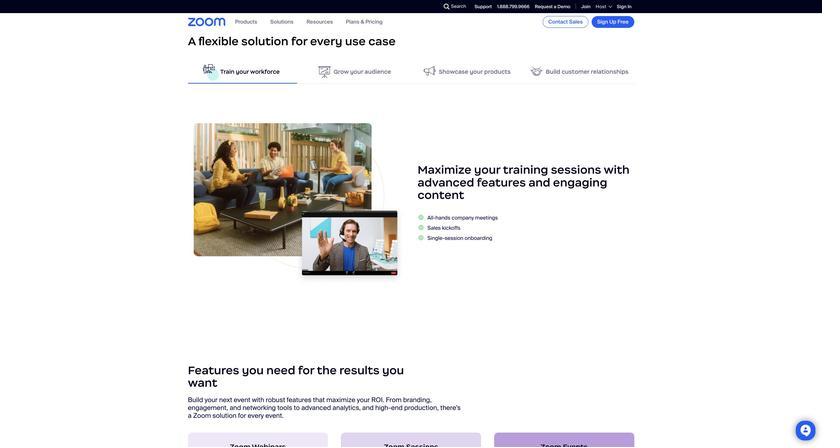 Task type: locate. For each thing, give the bounding box(es) containing it.
zoom logo image
[[188, 18, 225, 26]]

0 vertical spatial every
[[310, 34, 343, 48]]

features inside build your next event with robust features that maximize your roi. from branding, engagement, and networking tools to advanced analytics, and high-end production, there's a zoom solution for every event.
[[287, 396, 312, 405]]

1 horizontal spatial features
[[477, 175, 526, 190]]

products
[[484, 68, 511, 76]]

every inside build your next event with robust features that maximize your roi. from branding, engagement, and networking tools to advanced analytics, and high-end production, there's a zoom solution for every event.
[[248, 412, 264, 421]]

sales up the single-
[[428, 225, 441, 232]]

to
[[294, 404, 300, 413]]

and
[[529, 175, 551, 190], [230, 404, 241, 413], [362, 404, 374, 413]]

1 vertical spatial sign
[[597, 18, 609, 25]]

1 vertical spatial with
[[252, 396, 264, 405]]

0 horizontal spatial a
[[188, 412, 192, 421]]

networking
[[243, 404, 276, 413]]

0 vertical spatial advanced
[[418, 175, 474, 190]]

features inside maximize your training sessions with advanced features and engaging content
[[477, 175, 526, 190]]

1 you from the left
[[242, 364, 264, 378]]

features for and
[[477, 175, 526, 190]]

resources button
[[307, 19, 333, 25]]

robust
[[266, 396, 285, 405]]

there's
[[441, 404, 461, 413]]

1 vertical spatial sales
[[428, 225, 441, 232]]

flexible
[[198, 34, 239, 48]]

tools
[[277, 404, 292, 413]]

analytics,
[[333, 404, 361, 413]]

2 vertical spatial for
[[238, 412, 246, 421]]

with
[[604, 163, 630, 177], [252, 396, 264, 405]]

build for build your next event with robust features that maximize your roi. from branding, engagement, and networking tools to advanced analytics, and high-end production, there's a zoom solution for every event.
[[188, 396, 203, 405]]

you
[[242, 364, 264, 378], [382, 364, 404, 378]]

0 vertical spatial sales
[[569, 18, 583, 25]]

0 vertical spatial with
[[604, 163, 630, 177]]

train
[[220, 68, 235, 76]]

sales inside 'train your workforce' tab panel
[[428, 225, 441, 232]]

0 horizontal spatial sales
[[428, 225, 441, 232]]

with for event
[[252, 396, 264, 405]]

0 horizontal spatial solution
[[213, 412, 237, 421]]

maximize
[[327, 396, 356, 405]]

a
[[554, 4, 557, 9], [188, 412, 192, 421]]

maximize
[[418, 163, 472, 177]]

roi.
[[372, 396, 385, 405]]

1 vertical spatial advanced
[[301, 404, 331, 413]]

results
[[340, 364, 380, 378]]

sales kickoffs
[[428, 225, 461, 232]]

you left need
[[242, 364, 264, 378]]

build up zoom
[[188, 396, 203, 405]]

a flexible solution for every use case
[[188, 34, 396, 48]]

showcase your products
[[439, 68, 511, 76]]

training
[[503, 163, 549, 177]]

resources
[[307, 19, 333, 25]]

0 horizontal spatial features
[[287, 396, 312, 405]]

for inside build your next event with robust features that maximize your roi. from branding, engagement, and networking tools to advanced analytics, and high-end production, there's a zoom solution for every event.
[[238, 412, 246, 421]]

your inside button
[[350, 68, 363, 76]]

0 horizontal spatial build
[[188, 396, 203, 405]]

a inside build your next event with robust features that maximize your roi. from branding, engagement, and networking tools to advanced analytics, and high-end production, there's a zoom solution for every event.
[[188, 412, 192, 421]]

a left demo
[[554, 4, 557, 9]]

for down event
[[238, 412, 246, 421]]

2 you from the left
[[382, 364, 404, 378]]

1 vertical spatial build
[[188, 396, 203, 405]]

your for audience
[[350, 68, 363, 76]]

you up from
[[382, 364, 404, 378]]

build right shaking hands image
[[546, 68, 561, 76]]

0 horizontal spatial you
[[242, 364, 264, 378]]

plans & pricing
[[346, 19, 383, 25]]

a
[[188, 34, 196, 48]]

0 horizontal spatial and
[[230, 404, 241, 413]]

1 horizontal spatial sales
[[569, 18, 583, 25]]

with inside maximize your training sessions with advanced features and engaging content
[[604, 163, 630, 177]]

with inside build your next event with robust features that maximize your roi. from branding, engagement, and networking tools to advanced analytics, and high-end production, there's a zoom solution for every event.
[[252, 396, 264, 405]]

sessions
[[551, 163, 602, 177]]

your for products
[[470, 68, 483, 76]]

0 vertical spatial a
[[554, 4, 557, 9]]

grow your audience
[[334, 68, 391, 76]]

0 vertical spatial for
[[291, 34, 308, 48]]

for down solutions popup button
[[291, 34, 308, 48]]

solution inside build your next event with robust features that maximize your roi. from branding, engagement, and networking tools to advanced analytics, and high-end production, there's a zoom solution for every event.
[[213, 412, 237, 421]]

solution down next
[[213, 412, 237, 421]]

features
[[477, 175, 526, 190], [287, 396, 312, 405]]

build inside build your next event with robust features that maximize your roi. from branding, engagement, and networking tools to advanced analytics, and high-end production, there's a zoom solution for every event.
[[188, 396, 203, 405]]

customer
[[562, 68, 590, 76]]

demo
[[558, 4, 571, 9]]

and inside maximize your training sessions with advanced features and engaging content
[[529, 175, 551, 190]]

train your workforce
[[220, 68, 280, 76]]

sign left up
[[597, 18, 609, 25]]

sign left in
[[617, 4, 627, 9]]

1 horizontal spatial solution
[[241, 34, 289, 48]]

group of people on devices image
[[188, 123, 405, 286]]

person standing with a flag image
[[203, 64, 215, 74]]

join link
[[582, 4, 591, 9]]

1 vertical spatial a
[[188, 412, 192, 421]]

build customer relationships button
[[525, 61, 635, 84]]

2 horizontal spatial and
[[529, 175, 551, 190]]

build
[[546, 68, 561, 76], [188, 396, 203, 405]]

1 vertical spatial for
[[298, 364, 314, 378]]

plans
[[346, 19, 360, 25]]

None search field
[[420, 1, 445, 12]]

for inside features you need for the results you want
[[298, 364, 314, 378]]

the
[[317, 364, 337, 378]]

0 horizontal spatial with
[[252, 396, 264, 405]]

for left the
[[298, 364, 314, 378]]

sign
[[617, 4, 627, 9], [597, 18, 609, 25]]

shaking hands image
[[531, 66, 543, 76]]

contact sales link
[[543, 16, 589, 28]]

sign up free link
[[592, 16, 635, 28]]

engaging
[[553, 175, 608, 190]]

kickoffs
[[442, 225, 461, 232]]

search image
[[444, 4, 450, 10], [444, 4, 450, 10]]

0 vertical spatial features
[[477, 175, 526, 190]]

0 horizontal spatial advanced
[[301, 404, 331, 413]]

1 horizontal spatial you
[[382, 364, 404, 378]]

for
[[291, 34, 308, 48], [298, 364, 314, 378], [238, 412, 246, 421]]

sales right contact
[[569, 18, 583, 25]]

every
[[310, 34, 343, 48], [248, 412, 264, 421]]

1 vertical spatial solution
[[213, 412, 237, 421]]

support
[[475, 4, 492, 9]]

build inside "button"
[[546, 68, 561, 76]]

every down resources popup button
[[310, 34, 343, 48]]

your for next
[[205, 396, 218, 405]]

1 vertical spatial every
[[248, 412, 264, 421]]

advanced inside maximize your training sessions with advanced features and engaging content
[[418, 175, 474, 190]]

0 horizontal spatial sign
[[597, 18, 609, 25]]

for for the
[[298, 364, 314, 378]]

host button
[[596, 4, 612, 10]]

your
[[236, 68, 249, 76], [350, 68, 363, 76], [470, 68, 483, 76], [474, 163, 501, 177], [205, 396, 218, 405], [357, 396, 370, 405]]

every left event. at the bottom
[[248, 412, 264, 421]]

0 vertical spatial build
[[546, 68, 561, 76]]

your inside maximize your training sessions with advanced features and engaging content
[[474, 163, 501, 177]]

sign for sign in
[[617, 4, 627, 9]]

0 vertical spatial sign
[[617, 4, 627, 9]]

1 horizontal spatial advanced
[[418, 175, 474, 190]]

1 horizontal spatial build
[[546, 68, 561, 76]]

request
[[535, 4, 553, 9]]

chart image
[[319, 66, 331, 78]]

sign in
[[617, 4, 632, 9]]

meetings
[[475, 214, 498, 221]]

features
[[188, 364, 239, 378]]

1 horizontal spatial a
[[554, 4, 557, 9]]

1 vertical spatial features
[[287, 396, 312, 405]]

solution down the 'solutions'
[[241, 34, 289, 48]]

1 horizontal spatial sign
[[617, 4, 627, 9]]

0 horizontal spatial every
[[248, 412, 264, 421]]

engagement,
[[188, 404, 228, 413]]

build for build customer relationships
[[546, 68, 561, 76]]

a left zoom
[[188, 412, 192, 421]]

1 horizontal spatial with
[[604, 163, 630, 177]]



Task type: vqa. For each thing, say whether or not it's contained in the screenshot.
Products on the left
yes



Task type: describe. For each thing, give the bounding box(es) containing it.
grow
[[334, 68, 349, 76]]

showcase your products button
[[413, 61, 522, 84]]

want
[[188, 376, 218, 391]]

single-session onboarding
[[428, 235, 493, 242]]

single-
[[428, 235, 445, 242]]

support link
[[475, 4, 492, 9]]

build customer relationships
[[546, 68, 629, 76]]

event.
[[266, 412, 284, 421]]

use
[[345, 34, 366, 48]]

content
[[418, 188, 465, 203]]

0 vertical spatial solution
[[241, 34, 289, 48]]

your for workforce
[[236, 68, 249, 76]]

search
[[451, 3, 466, 9]]

that
[[313, 396, 325, 405]]

case
[[369, 34, 396, 48]]

products button
[[235, 19, 257, 25]]

all-hands company meetings
[[428, 214, 498, 221]]

all-
[[428, 214, 436, 221]]

audience
[[365, 68, 391, 76]]

1 horizontal spatial and
[[362, 404, 374, 413]]

workforce
[[250, 68, 280, 76]]

high-
[[375, 404, 391, 413]]

1.888.799.9666 link
[[497, 4, 530, 9]]

pricing
[[366, 19, 383, 25]]

up
[[610, 18, 617, 25]]

features you need for the results you want
[[188, 364, 404, 391]]

for for every
[[291, 34, 308, 48]]

megaphone image
[[424, 66, 436, 76]]

tabs tab list
[[188, 61, 635, 84]]

solutions
[[270, 19, 294, 25]]

host
[[596, 4, 607, 10]]

1.888.799.9666
[[497, 4, 530, 9]]

train your workforce button
[[188, 61, 297, 84]]

next
[[219, 396, 232, 405]]

from
[[386, 396, 402, 405]]

with for sessions
[[604, 163, 630, 177]]

request a demo
[[535, 4, 571, 9]]

need
[[267, 364, 295, 378]]

zoom
[[193, 412, 211, 421]]

products
[[235, 19, 257, 25]]

join
[[582, 4, 591, 9]]

advanced inside build your next event with robust features that maximize your roi. from branding, engagement, and networking tools to advanced analytics, and high-end production, there's a zoom solution for every event.
[[301, 404, 331, 413]]

your for training
[[474, 163, 501, 177]]

company
[[452, 214, 474, 221]]

train your workforce tab panel
[[188, 110, 635, 306]]

in
[[628, 4, 632, 9]]

grow your audience button
[[300, 61, 410, 84]]

&
[[361, 19, 364, 25]]

sign for sign up free
[[597, 18, 609, 25]]

branding,
[[403, 396, 432, 405]]

sign up free
[[597, 18, 629, 25]]

1 horizontal spatial every
[[310, 34, 343, 48]]

free
[[618, 18, 629, 25]]

solutions button
[[270, 19, 294, 25]]

onboarding
[[465, 235, 493, 242]]

contact
[[549, 18, 568, 25]]

plans & pricing link
[[346, 19, 383, 25]]

session
[[445, 235, 464, 242]]

contact sales
[[549, 18, 583, 25]]

event
[[234, 396, 251, 405]]

hands
[[436, 214, 451, 221]]

showcase
[[439, 68, 469, 76]]

production,
[[404, 404, 439, 413]]

build your next event with robust features that maximize your roi. from branding, engagement, and networking tools to advanced analytics, and high-end production, there's a zoom solution for every event.
[[188, 396, 461, 421]]

relationships
[[591, 68, 629, 76]]

request a demo link
[[535, 4, 571, 9]]

features for that
[[287, 396, 312, 405]]

maximize your training sessions with advanced features and engaging content
[[418, 163, 630, 203]]

sign in link
[[617, 4, 632, 9]]

end
[[391, 404, 403, 413]]



